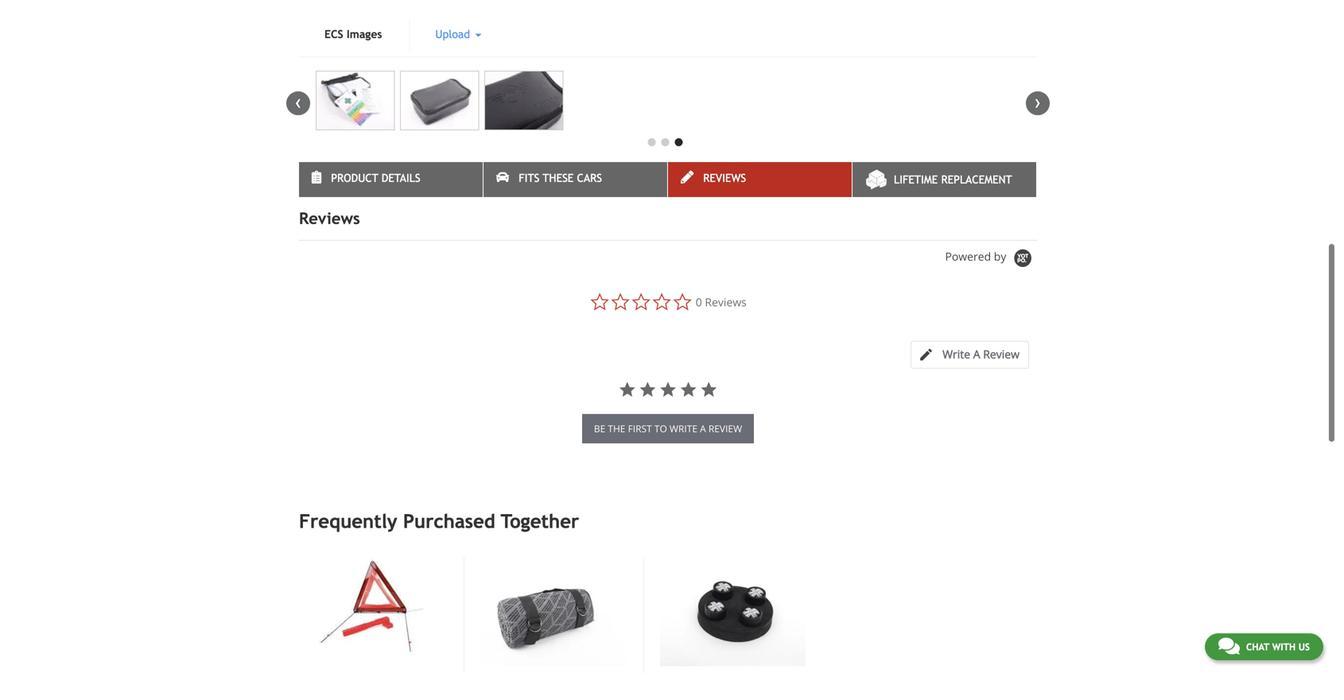 Task type: locate. For each thing, give the bounding box(es) containing it.
mini
[[480, 612, 509, 628]]

reviews
[[299, 144, 360, 163], [705, 230, 747, 245]]

these
[[543, 107, 574, 120]]

by
[[994, 184, 1006, 199]]

mini blanket signet image
[[480, 493, 626, 602]]

set
[[773, 627, 794, 644], [775, 643, 797, 660]]

1 es#3135068 - 82110049282 - mini first aid kit - great kit for to carry around in case of emergencies - genuine mini - mini image from the left
[[316, 6, 395, 66]]

comments image
[[1218, 637, 1240, 656]]

0 horizontal spatial es#3135068 - 82110049282 - mini first aid kit - great kit for to carry around in case of emergencies - genuine mini - mini image
[[316, 6, 395, 66]]

warning
[[300, 612, 354, 628]]

warning triangle with container
[[300, 612, 412, 644]]

chat
[[1246, 642, 1270, 653]]

0 horizontal spatial reviews
[[299, 144, 360, 163]]

0 reviews
[[696, 230, 747, 245]]

reviews down product
[[299, 144, 360, 163]]

blanket
[[513, 612, 574, 628]]

- right as
[[799, 627, 804, 644]]

priced
[[710, 643, 752, 660]]

-
[[799, 627, 804, 644], [700, 643, 705, 660]]

black left stem
[[660, 643, 696, 660]]

0 vertical spatial black
[[660, 612, 696, 628]]

jack
[[700, 612, 730, 628]]

black left jack
[[660, 612, 696, 628]]

mini blanket signet
[[480, 612, 625, 628]]

0
[[696, 230, 702, 245]]

black jack logo valve stem caps set - black - priced as set link
[[660, 612, 806, 660]]

2 horizontal spatial es#3135068 - 82110049282 - mini first aid kit - great kit for to carry around in case of emergencies - genuine mini - mini image
[[484, 6, 563, 66]]

3 es#3135068 - 82110049282 - mini first aid kit - great kit for to carry around in case of emergencies - genuine mini - mini image from the left
[[484, 6, 563, 66]]

with
[[300, 627, 331, 644]]

powered by
[[945, 184, 1009, 199]]

valve
[[660, 627, 696, 644]]

es#3135068 - 82110049282 - mini first aid kit - great kit for to carry around in case of emergencies - genuine mini - mini image
[[316, 6, 395, 66], [400, 6, 479, 66], [484, 6, 563, 66]]

0 vertical spatial reviews
[[299, 144, 360, 163]]

1 vertical spatial black
[[660, 643, 696, 660]]

triangle
[[358, 612, 412, 628]]

1 black from the top
[[660, 612, 696, 628]]

as
[[756, 643, 771, 660]]

with
[[1272, 642, 1296, 653]]

us
[[1299, 642, 1310, 653]]

reviews right 0
[[705, 230, 747, 245]]

1 vertical spatial reviews
[[705, 230, 747, 245]]

1 horizontal spatial es#3135068 - 82110049282 - mini first aid kit - great kit for to carry around in case of emergencies - genuine mini - mini image
[[400, 6, 479, 66]]

logo
[[735, 612, 766, 628]]

black
[[660, 612, 696, 628], [660, 643, 696, 660]]

- left priced
[[700, 643, 705, 660]]

0 horizontal spatial -
[[700, 643, 705, 660]]

fits these cars
[[519, 107, 602, 120]]



Task type: describe. For each thing, give the bounding box(es) containing it.
1 horizontal spatial reviews
[[705, 230, 747, 245]]

fits
[[519, 107, 540, 120]]

details
[[382, 107, 420, 120]]

powered
[[945, 184, 991, 199]]

warning triangle with container image
[[300, 493, 446, 603]]

caps
[[738, 627, 769, 644]]

stem
[[700, 627, 734, 644]]

warning triangle with container link
[[300, 612, 446, 644]]

black jack logo valve stem caps set - black - priced as set image
[[660, 493, 806, 602]]

product
[[331, 107, 378, 120]]

1 horizontal spatial -
[[799, 627, 804, 644]]

chat with us link
[[1205, 634, 1324, 661]]

container
[[335, 627, 401, 644]]

cars
[[577, 107, 602, 120]]

chat with us
[[1246, 642, 1310, 653]]

2 black from the top
[[660, 643, 696, 660]]

product details
[[331, 107, 420, 120]]

mini blanket signet link
[[480, 612, 626, 628]]

fits these cars link
[[484, 97, 667, 132]]

2 es#3135068 - 82110049282 - mini first aid kit - great kit for to carry around in case of emergencies - genuine mini - mini image from the left
[[400, 6, 479, 66]]

black jack logo valve stem caps set - black - priced as set
[[660, 612, 804, 660]]

product details link
[[299, 97, 483, 132]]

powered by link
[[945, 184, 1037, 204]]

signet
[[578, 612, 625, 628]]



Task type: vqa. For each thing, say whether or not it's contained in the screenshot.
SALE!
no



